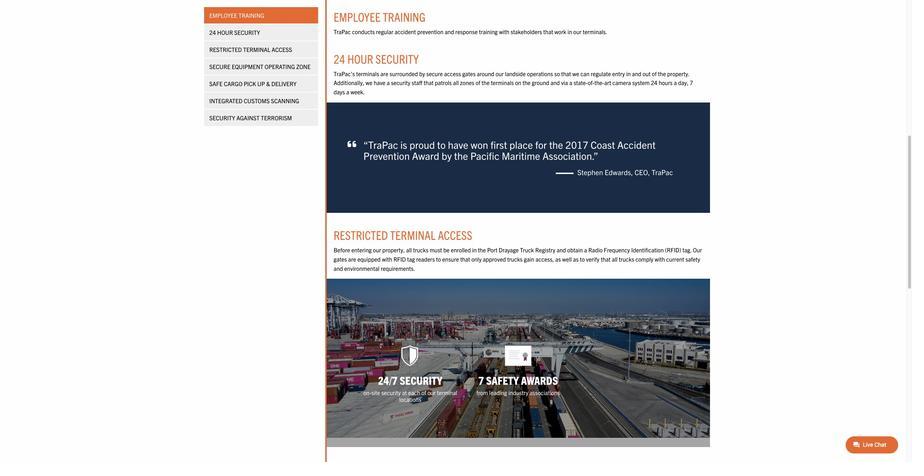 Task type: describe. For each thing, give the bounding box(es) containing it.
employee training link
[[204, 7, 318, 24]]

security inside 24/7 security on-site security at each of our terminal locations
[[382, 390, 401, 397]]

identification
[[632, 247, 664, 254]]

requirements.
[[381, 265, 415, 272]]

radio
[[589, 247, 603, 254]]

0 horizontal spatial access
[[272, 46, 292, 53]]

training
[[479, 28, 498, 35]]

security down employee training link
[[234, 29, 260, 36]]

response
[[456, 28, 478, 35]]

1 vertical spatial trapac
[[652, 168, 673, 177]]

is
[[401, 138, 407, 151]]

secure
[[427, 70, 443, 77]]

registry
[[536, 247, 556, 254]]

that down enrolled
[[461, 256, 470, 263]]

property.
[[668, 70, 690, 77]]

the up hours
[[658, 70, 666, 77]]

that left work
[[544, 28, 554, 35]]

0 vertical spatial of
[[652, 70, 657, 77]]

association."
[[543, 149, 599, 162]]

operations
[[527, 70, 553, 77]]

1 horizontal spatial access
[[438, 228, 473, 243]]

accident
[[618, 138, 656, 151]]

1 horizontal spatial employee
[[334, 9, 381, 24]]

a down surrounded
[[387, 79, 390, 86]]

access
[[444, 70, 461, 77]]

pick
[[244, 80, 256, 87]]

terrorism
[[261, 114, 292, 122]]

1 horizontal spatial with
[[499, 28, 510, 35]]

surrounded
[[390, 70, 418, 77]]

leading
[[490, 390, 507, 397]]

entering
[[352, 247, 372, 254]]

7 inside 7 safety awards from leading industry associations
[[479, 374, 484, 387]]

are inside before entering our property, all trucks must be enrolled in the port drayage truck registry and obtain a radio frequency identification (rfid) tag. our gates are equipped with rfid tag readers to ensure that only approved trucks gain access, as well as to verify that all trucks comply with current safety and environmental requirements.
[[348, 256, 356, 263]]

integrated customs scanning
[[209, 97, 299, 104]]

the down around
[[482, 79, 490, 86]]

the left won
[[454, 149, 468, 162]]

days
[[334, 88, 345, 96]]

our inside 24/7 security on-site security at each of our terminal locations
[[428, 390, 436, 397]]

frequency
[[604, 247, 630, 254]]

0 horizontal spatial employee training
[[209, 12, 264, 19]]

terminal
[[437, 390, 458, 397]]

security up surrounded
[[376, 51, 419, 66]]

by inside the "trapac is proud to have won first place for the 2017 coast accident prevention award by the pacific maritime association."
[[442, 149, 452, 162]]

truck
[[520, 247, 534, 254]]

award
[[412, 149, 440, 162]]

customs
[[244, 97, 270, 104]]

0 horizontal spatial all
[[406, 247, 412, 254]]

safe cargo pick up & delivery link
[[204, 76, 318, 92]]

scanning
[[271, 97, 299, 104]]

conducts
[[352, 28, 375, 35]]

the-
[[595, 79, 605, 86]]

gain
[[524, 256, 535, 263]]

camera
[[613, 79, 631, 86]]

24 hour security inside 24 hour security link
[[209, 29, 260, 36]]

restricted inside restricted terminal access link
[[209, 46, 242, 53]]

coast
[[591, 138, 615, 151]]

0 vertical spatial restricted terminal access
[[209, 46, 292, 53]]

0 horizontal spatial hour
[[217, 29, 233, 36]]

against
[[237, 114, 260, 122]]

additionally,
[[334, 79, 365, 86]]

secure
[[209, 63, 231, 70]]

to left verify
[[580, 256, 585, 263]]

enrolled
[[451, 247, 471, 254]]

before
[[334, 247, 350, 254]]

well
[[563, 256, 572, 263]]

locations
[[399, 397, 422, 404]]

our inside before entering our property, all trucks must be enrolled in the port drayage truck registry and obtain a radio frequency identification (rfid) tag. our gates are equipped with rfid tag readers to ensure that only approved trucks gain access, as well as to verify that all trucks comply with current safety and environmental requirements.
[[373, 247, 381, 254]]

patrols
[[435, 79, 452, 86]]

obtain
[[568, 247, 583, 254]]

our
[[693, 247, 702, 254]]

that down 'secure'
[[424, 79, 434, 86]]

integrated
[[209, 97, 243, 104]]

entry
[[613, 70, 625, 77]]

integrated customs scanning link
[[204, 93, 318, 109]]

ground
[[532, 79, 550, 86]]

before entering our property, all trucks must be enrolled in the port drayage truck registry and obtain a radio frequency identification (rfid) tag. our gates are equipped with rfid tag readers to ensure that only approved trucks gain access, as well as to verify that all trucks comply with current safety and environmental requirements.
[[334, 247, 702, 272]]

around
[[477, 70, 495, 77]]

verify
[[586, 256, 600, 263]]

staff
[[412, 79, 423, 86]]

24 hour security link
[[204, 24, 318, 41]]

only
[[472, 256, 482, 263]]

approved
[[483, 256, 506, 263]]

by inside the trapac's terminals are surrounded by secure access gates around our landside operations so that we can regulate entry in and out of the property. additionally, we have a security staff that patrols all zones of the terminals on the ground and via a state-of-the-art camera system 24 hours a day, 7 days a week.
[[419, 70, 425, 77]]

security against terrorism link
[[204, 110, 318, 126]]

and down before
[[334, 265, 343, 272]]

be
[[444, 247, 450, 254]]

24/7 security on-site security at each of our terminal locations
[[364, 374, 458, 404]]

safety
[[686, 256, 701, 263]]

1 horizontal spatial of
[[476, 79, 481, 86]]

0 horizontal spatial terminal
[[243, 46, 271, 53]]

0 vertical spatial in
[[568, 28, 572, 35]]

solid image
[[348, 139, 357, 149]]

associations
[[530, 390, 560, 397]]

ensure
[[443, 256, 459, 263]]

2 horizontal spatial with
[[655, 256, 665, 263]]

awards
[[521, 374, 558, 387]]

zone
[[296, 63, 311, 70]]

0 vertical spatial 24
[[209, 29, 216, 36]]

proud
[[410, 138, 435, 151]]

equipped
[[358, 256, 381, 263]]



Task type: locate. For each thing, give the bounding box(es) containing it.
0 vertical spatial trapac
[[334, 28, 351, 35]]

1 horizontal spatial 7
[[690, 79, 694, 86]]

property,
[[383, 247, 405, 254]]

by up staff
[[419, 70, 425, 77]]

restricted up entering
[[334, 228, 388, 243]]

1 vertical spatial by
[[442, 149, 452, 162]]

hour up 'secure'
[[217, 29, 233, 36]]

out
[[643, 70, 651, 77]]

we left can
[[573, 70, 580, 77]]

2 horizontal spatial trucks
[[619, 256, 635, 263]]

we
[[573, 70, 580, 77], [366, 79, 373, 86]]

our
[[574, 28, 582, 35], [496, 70, 504, 77], [373, 247, 381, 254], [428, 390, 436, 397]]

2 horizontal spatial of
[[652, 70, 657, 77]]

rfid
[[394, 256, 406, 263]]

of right the 'out'
[[652, 70, 657, 77]]

security down 24/7
[[382, 390, 401, 397]]

"trapac is proud to have won first place for the 2017 coast accident prevention award by the pacific maritime association."
[[364, 138, 656, 162]]

access up enrolled
[[438, 228, 473, 243]]

2 vertical spatial in
[[472, 247, 477, 254]]

2 vertical spatial all
[[612, 256, 618, 263]]

comply
[[636, 256, 654, 263]]

readers
[[416, 256, 435, 263]]

1 horizontal spatial terminal
[[390, 228, 436, 243]]

1 horizontal spatial trapac
[[652, 168, 673, 177]]

safety
[[486, 374, 519, 387]]

0 horizontal spatial employee
[[209, 12, 237, 19]]

are down entering
[[348, 256, 356, 263]]

1 horizontal spatial by
[[442, 149, 452, 162]]

won
[[471, 138, 489, 151]]

have inside the "trapac is proud to have won first place for the 2017 coast accident prevention award by the pacific maritime association."
[[448, 138, 469, 151]]

terminal
[[243, 46, 271, 53], [390, 228, 436, 243]]

1 horizontal spatial training
[[383, 9, 426, 24]]

our left terminal
[[428, 390, 436, 397]]

state-
[[574, 79, 588, 86]]

landside
[[505, 70, 526, 77]]

the right on
[[523, 79, 531, 86]]

employee training up 24 hour security link at top
[[209, 12, 264, 19]]

0 horizontal spatial gates
[[334, 256, 347, 263]]

with right training
[[499, 28, 510, 35]]

a
[[387, 79, 390, 86], [570, 79, 573, 86], [674, 79, 677, 86], [346, 88, 349, 96], [584, 247, 587, 254]]

1 horizontal spatial in
[[568, 28, 572, 35]]

trapac left conducts
[[334, 28, 351, 35]]

0 horizontal spatial have
[[374, 79, 386, 86]]

1 horizontal spatial 24 hour security
[[334, 51, 419, 66]]

system
[[633, 79, 650, 86]]

2 horizontal spatial 24
[[651, 79, 658, 86]]

regulate
[[591, 70, 611, 77]]

0 horizontal spatial trucks
[[413, 247, 429, 254]]

are inside the trapac's terminals are surrounded by secure access gates around our landside operations so that we can regulate entry in and out of the property. additionally, we have a security staff that patrols all zones of the terminals on the ground and via a state-of-the-art camera system 24 hours a day, 7 days a week.
[[381, 70, 389, 77]]

ceo,
[[635, 168, 650, 177]]

and
[[445, 28, 454, 35], [632, 70, 642, 77], [551, 79, 560, 86], [557, 247, 566, 254], [334, 265, 343, 272]]

24 hour security
[[209, 29, 260, 36], [334, 51, 419, 66]]

operating
[[265, 63, 295, 70]]

1 horizontal spatial gates
[[463, 70, 476, 77]]

prevention
[[364, 149, 410, 162]]

gates inside the trapac's terminals are surrounded by secure access gates around our landside operations so that we can regulate entry in and out of the property. additionally, we have a security staff that patrols all zones of the terminals on the ground and via a state-of-the-art camera system 24 hours a day, 7 days a week.
[[463, 70, 476, 77]]

the left port
[[478, 247, 486, 254]]

so
[[555, 70, 560, 77]]

0 vertical spatial hour
[[217, 29, 233, 36]]

hour up trapac's
[[348, 51, 374, 66]]

security down surrounded
[[391, 79, 411, 86]]

have inside the trapac's terminals are surrounded by secure access gates around our landside operations so that we can regulate entry in and out of the property. additionally, we have a security staff that patrols all zones of the terminals on the ground and via a state-of-the-art camera system 24 hours a day, 7 days a week.
[[374, 79, 386, 86]]

secure equipment operating zone link
[[204, 58, 318, 75]]

trucks down frequency
[[619, 256, 635, 263]]

our up equipped
[[373, 247, 381, 254]]

1 vertical spatial 7
[[479, 374, 484, 387]]

trapac's terminals are surrounded by secure access gates around our landside operations so that we can regulate entry in and out of the property. additionally, we have a security staff that patrols all zones of the terminals on the ground and via a state-of-the-art camera system 24 hours a day, 7 days a week.
[[334, 70, 694, 96]]

in right work
[[568, 28, 572, 35]]

1 vertical spatial security
[[382, 390, 401, 397]]

security inside the trapac's terminals are surrounded by secure access gates around our landside operations so that we can regulate entry in and out of the property. additionally, we have a security staff that patrols all zones of the terminals on the ground and via a state-of-the-art camera system 24 hours a day, 7 days a week.
[[391, 79, 411, 86]]

all down access
[[453, 79, 459, 86]]

safe
[[209, 80, 223, 87]]

1 horizontal spatial all
[[453, 79, 459, 86]]

security inside 'link'
[[209, 114, 235, 122]]

7 up from
[[479, 374, 484, 387]]

all down frequency
[[612, 256, 618, 263]]

1 horizontal spatial are
[[381, 70, 389, 77]]

2017
[[566, 138, 589, 151]]

are left surrounded
[[381, 70, 389, 77]]

0 horizontal spatial by
[[419, 70, 425, 77]]

security up each
[[400, 374, 443, 387]]

as left the well
[[556, 256, 561, 263]]

1 vertical spatial terminals
[[491, 79, 514, 86]]

employee
[[334, 9, 381, 24], [209, 12, 237, 19]]

0 vertical spatial terminals
[[356, 70, 379, 77]]

24 hour security down regular
[[334, 51, 419, 66]]

24 up 'secure'
[[209, 29, 216, 36]]

0 horizontal spatial are
[[348, 256, 356, 263]]

terminal up secure equipment operating zone
[[243, 46, 271, 53]]

0 horizontal spatial 24
[[209, 29, 216, 36]]

in inside the trapac's terminals are surrounded by secure access gates around our landside operations so that we can regulate entry in and out of the property. additionally, we have a security staff that patrols all zones of the terminals on the ground and via a state-of-the-art camera system 24 hours a day, 7 days a week.
[[627, 70, 631, 77]]

0 vertical spatial security
[[391, 79, 411, 86]]

2 horizontal spatial all
[[612, 256, 618, 263]]

on
[[515, 79, 522, 86]]

and down so
[[551, 79, 560, 86]]

as
[[556, 256, 561, 263], [573, 256, 579, 263]]

accident
[[395, 28, 416, 35]]

1 as from the left
[[556, 256, 561, 263]]

and left the 'out'
[[632, 70, 642, 77]]

0 vertical spatial have
[[374, 79, 386, 86]]

trapac
[[334, 28, 351, 35], [652, 168, 673, 177]]

as right the well
[[573, 256, 579, 263]]

1 horizontal spatial terminals
[[491, 79, 514, 86]]

a inside before entering our property, all trucks must be enrolled in the port drayage truck registry and obtain a radio frequency identification (rfid) tag. our gates are equipped with rfid tag readers to ensure that only approved trucks gain access, as well as to verify that all trucks comply with current safety and environmental requirements.
[[584, 247, 587, 254]]

2 vertical spatial of
[[422, 390, 426, 397]]

0 horizontal spatial terminals
[[356, 70, 379, 77]]

with down property,
[[382, 256, 392, 263]]

all up tag
[[406, 247, 412, 254]]

hours
[[659, 79, 673, 86]]

24 left hours
[[651, 79, 658, 86]]

1 vertical spatial all
[[406, 247, 412, 254]]

trucks down drayage
[[508, 256, 523, 263]]

1 vertical spatial 24
[[334, 51, 345, 66]]

0 vertical spatial restricted
[[209, 46, 242, 53]]

stephen
[[578, 168, 603, 177]]

for
[[536, 138, 547, 151]]

0 horizontal spatial we
[[366, 79, 373, 86]]

that right verify
[[601, 256, 611, 263]]

current
[[667, 256, 685, 263]]

security
[[391, 79, 411, 86], [382, 390, 401, 397]]

in
[[568, 28, 572, 35], [627, 70, 631, 77], [472, 247, 477, 254]]

a right days
[[346, 88, 349, 96]]

0 vertical spatial terminal
[[243, 46, 271, 53]]

terminal up tag
[[390, 228, 436, 243]]

1 vertical spatial hour
[[348, 51, 374, 66]]

0 vertical spatial 7
[[690, 79, 694, 86]]

security inside 24/7 security on-site security at each of our terminal locations
[[400, 374, 443, 387]]

1 vertical spatial restricted terminal access
[[334, 228, 473, 243]]

edwards,
[[605, 168, 633, 177]]

in right entry on the top right of page
[[627, 70, 631, 77]]

0 horizontal spatial with
[[382, 256, 392, 263]]

gates inside before entering our property, all trucks must be enrolled in the port drayage truck registry and obtain a radio frequency identification (rfid) tag. our gates are equipped with rfid tag readers to ensure that only approved trucks gain access, as well as to verify that all trucks comply with current safety and environmental requirements.
[[334, 256, 347, 263]]

2 as from the left
[[573, 256, 579, 263]]

by right the award
[[442, 149, 452, 162]]

of right zones
[[476, 79, 481, 86]]

1 vertical spatial in
[[627, 70, 631, 77]]

restricted terminal access up property,
[[334, 228, 473, 243]]

1 horizontal spatial hour
[[348, 51, 374, 66]]

restricted terminal access
[[209, 46, 292, 53], [334, 228, 473, 243]]

tag
[[407, 256, 415, 263]]

terminals left on
[[491, 79, 514, 86]]

in inside before entering our property, all trucks must be enrolled in the port drayage truck registry and obtain a radio frequency identification (rfid) tag. our gates are equipped with rfid tag readers to ensure that only approved trucks gain access, as well as to verify that all trucks comply with current safety and environmental requirements.
[[472, 247, 477, 254]]

to right proud
[[437, 138, 446, 151]]

with
[[499, 28, 510, 35], [382, 256, 392, 263], [655, 256, 665, 263]]

0 horizontal spatial training
[[239, 12, 264, 19]]

via
[[562, 79, 568, 86]]

&
[[266, 80, 270, 87]]

a right via at the right top of the page
[[570, 79, 573, 86]]

24 inside the trapac's terminals are surrounded by secure access gates around our landside operations so that we can regulate entry in and out of the property. additionally, we have a security staff that patrols all zones of the terminals on the ground and via a state-of-the-art camera system 24 hours a day, 7 days a week.
[[651, 79, 658, 86]]

maritime
[[502, 149, 541, 162]]

trucks
[[413, 247, 429, 254], [508, 256, 523, 263], [619, 256, 635, 263]]

trapac right ceo,
[[652, 168, 673, 177]]

0 horizontal spatial restricted
[[209, 46, 242, 53]]

of inside 24/7 security on-site security at each of our terminal locations
[[422, 390, 426, 397]]

0 vertical spatial access
[[272, 46, 292, 53]]

1 horizontal spatial have
[[448, 138, 469, 151]]

7
[[690, 79, 694, 86], [479, 374, 484, 387]]

at
[[402, 390, 407, 397]]

restricted
[[209, 46, 242, 53], [334, 228, 388, 243]]

1 vertical spatial have
[[448, 138, 469, 151]]

stakeholders
[[511, 28, 542, 35]]

1 horizontal spatial 24
[[334, 51, 345, 66]]

up
[[258, 80, 265, 87]]

restricted terminal access up "equipment"
[[209, 46, 292, 53]]

have right additionally,
[[374, 79, 386, 86]]

0 horizontal spatial as
[[556, 256, 561, 263]]

0 horizontal spatial trapac
[[334, 28, 351, 35]]

1 horizontal spatial we
[[573, 70, 580, 77]]

our right around
[[496, 70, 504, 77]]

a left radio
[[584, 247, 587, 254]]

with down identification
[[655, 256, 665, 263]]

0 horizontal spatial 7
[[479, 374, 484, 387]]

1 horizontal spatial restricted
[[334, 228, 388, 243]]

1 horizontal spatial as
[[573, 256, 579, 263]]

training up accident
[[383, 9, 426, 24]]

and up the well
[[557, 247, 566, 254]]

have left won
[[448, 138, 469, 151]]

the inside before entering our property, all trucks must be enrolled in the port drayage truck registry and obtain a radio frequency identification (rfid) tag. our gates are equipped with rfid tag readers to ensure that only approved trucks gain access, as well as to verify that all trucks comply with current safety and environmental requirements.
[[478, 247, 486, 254]]

terminals up week.
[[356, 70, 379, 77]]

can
[[581, 70, 590, 77]]

security down integrated
[[209, 114, 235, 122]]

to inside the "trapac is proud to have won first place for the 2017 coast accident prevention award by the pacific maritime association."
[[437, 138, 446, 151]]

0 vertical spatial gates
[[463, 70, 476, 77]]

trucks up "readers"
[[413, 247, 429, 254]]

0 vertical spatial are
[[381, 70, 389, 77]]

work
[[555, 28, 567, 35]]

in up only
[[472, 247, 477, 254]]

must
[[430, 247, 442, 254]]

our inside the trapac's terminals are surrounded by secure access gates around our landside operations so that we can regulate entry in and out of the property. additionally, we have a security staff that patrols all zones of the terminals on the ground and via a state-of-the-art camera system 24 hours a day, 7 days a week.
[[496, 70, 504, 77]]

and left response
[[445, 28, 454, 35]]

tag.
[[683, 247, 692, 254]]

1 vertical spatial are
[[348, 256, 356, 263]]

1 horizontal spatial employee training
[[334, 9, 426, 24]]

0 vertical spatial by
[[419, 70, 425, 77]]

training
[[383, 9, 426, 24], [239, 12, 264, 19]]

24 hour security down employee training link
[[209, 29, 260, 36]]

to down must
[[436, 256, 441, 263]]

0 horizontal spatial 24 hour security
[[209, 29, 260, 36]]

of-
[[588, 79, 595, 86]]

trapac conducts regular accident prevention and response training with stakeholders that work in our terminals.
[[334, 28, 608, 35]]

(rfid)
[[666, 247, 682, 254]]

drayage
[[499, 247, 519, 254]]

7 right day, at the right
[[690, 79, 694, 86]]

we right additionally,
[[366, 79, 373, 86]]

access up operating on the top left of the page
[[272, 46, 292, 53]]

1 vertical spatial of
[[476, 79, 481, 86]]

of right each
[[422, 390, 426, 397]]

training inside employee training link
[[239, 12, 264, 19]]

24 up trapac's
[[334, 51, 345, 66]]

2 horizontal spatial in
[[627, 70, 631, 77]]

2 vertical spatial 24
[[651, 79, 658, 86]]

0 horizontal spatial restricted terminal access
[[209, 46, 292, 53]]

7 safety awards from leading industry associations
[[477, 374, 560, 397]]

industry
[[509, 390, 529, 397]]

a left day, at the right
[[674, 79, 677, 86]]

of
[[652, 70, 657, 77], [476, 79, 481, 86], [422, 390, 426, 397]]

day,
[[679, 79, 689, 86]]

gates
[[463, 70, 476, 77], [334, 256, 347, 263]]

that right so
[[562, 70, 571, 77]]

gates up zones
[[463, 70, 476, 77]]

0 vertical spatial 24 hour security
[[209, 29, 260, 36]]

1 vertical spatial gates
[[334, 256, 347, 263]]

restricted up 'secure'
[[209, 46, 242, 53]]

1 vertical spatial terminal
[[390, 228, 436, 243]]

0 horizontal spatial of
[[422, 390, 426, 397]]

1 vertical spatial we
[[366, 79, 373, 86]]

1 vertical spatial access
[[438, 228, 473, 243]]

place
[[510, 138, 533, 151]]

0 vertical spatial we
[[573, 70, 580, 77]]

0 horizontal spatial in
[[472, 247, 477, 254]]

gates down before
[[334, 256, 347, 263]]

7 inside the trapac's terminals are surrounded by secure access gates around our landside operations so that we can regulate entry in and out of the property. additionally, we have a security staff that patrols all zones of the terminals on the ground and via a state-of-the-art camera system 24 hours a day, 7 days a week.
[[690, 79, 694, 86]]

1 horizontal spatial trucks
[[508, 256, 523, 263]]

1 vertical spatial 24 hour security
[[334, 51, 419, 66]]

24/7
[[378, 374, 398, 387]]

all inside the trapac's terminals are surrounded by secure access gates around our landside operations so that we can regulate entry in and out of the property. additionally, we have a security staff that patrols all zones of the terminals on the ground and via a state-of-the-art camera system 24 hours a day, 7 days a week.
[[453, 79, 459, 86]]

our right work
[[574, 28, 582, 35]]

terminals.
[[583, 28, 608, 35]]

1 horizontal spatial restricted terminal access
[[334, 228, 473, 243]]

access,
[[536, 256, 554, 263]]

have
[[374, 79, 386, 86], [448, 138, 469, 151]]

safe cargo pick up & delivery
[[209, 80, 297, 87]]

week.
[[351, 88, 365, 96]]

prevention
[[418, 28, 444, 35]]

employee training up regular
[[334, 9, 426, 24]]

the right for
[[550, 138, 564, 151]]

1 vertical spatial restricted
[[334, 228, 388, 243]]

first
[[491, 138, 508, 151]]

pacific
[[471, 149, 500, 162]]

training up 24 hour security link at top
[[239, 12, 264, 19]]

0 vertical spatial all
[[453, 79, 459, 86]]

environmental
[[344, 265, 380, 272]]



Task type: vqa. For each thing, say whether or not it's contained in the screenshot.
service to the bottom
no



